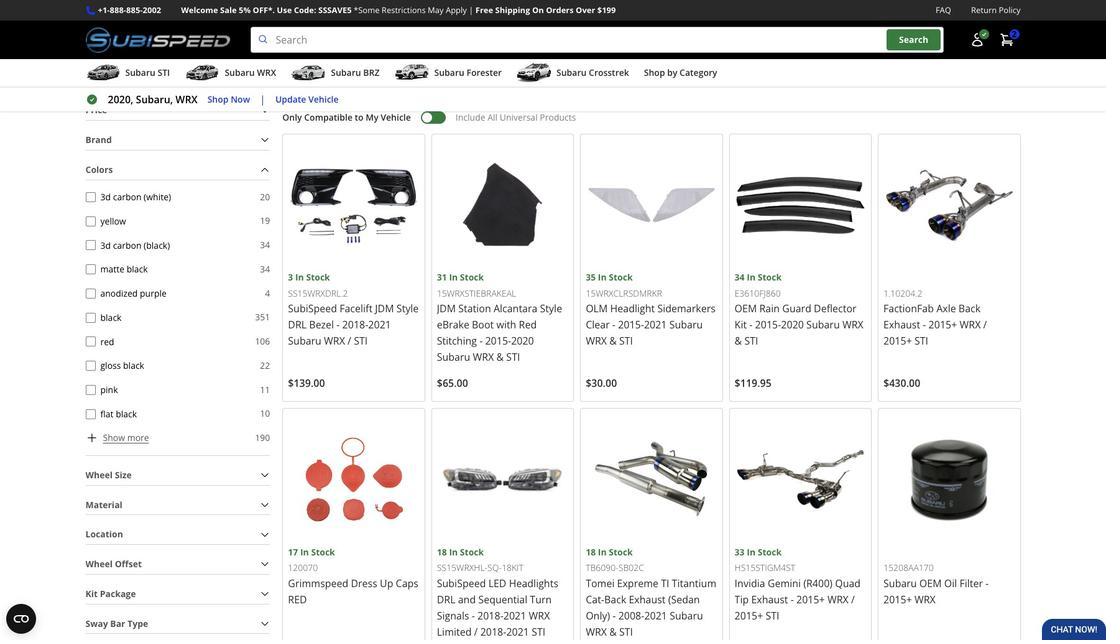 Task type: locate. For each thing, give the bounding box(es) containing it.
& left wings at the left of the page
[[377, 6, 383, 17]]

gemini
[[768, 577, 801, 590]]

stock inside the 18 in stock tb6090-sb02c tomei expreme ti titantium cat-back exhaust (sedan only) - 2008-2021 subaru wrx & sti
[[609, 546, 633, 558]]

back right axle
[[959, 302, 981, 316]]

1 vertical spatial shop
[[208, 93, 229, 105]]

- down factionfab
[[923, 318, 927, 332]]

2015+
[[929, 318, 958, 332], [884, 334, 913, 348], [797, 593, 825, 606], [884, 593, 913, 606], [735, 609, 764, 623]]

2015- inside 31 in stock 15wrxstiebrakeal jdm station alcantara style ebrake boot with red stitching - 2015-2020 subaru wrx & sti
[[486, 334, 512, 348]]

black right black button
[[100, 312, 122, 323]]

wheel inside dropdown button
[[86, 558, 113, 570]]

subaru sti button
[[86, 62, 170, 87]]

0 vertical spatial 3d
[[100, 191, 111, 203]]

factionfab axle back exhaust - 2015+ wrx / 2015+ sti image
[[884, 139, 1016, 271]]

drl inside 18 in stock ss15wrxhl-sq-18kit subispeed led headlights drl and sequential turn signals - 2018-2021 wrx limited / 2018-2021 sti
[[437, 593, 456, 606]]

2015-
[[619, 318, 645, 332], [756, 318, 782, 332], [486, 334, 512, 348]]

in right 33
[[747, 546, 756, 558]]

subaru,
[[136, 93, 173, 106]]

2015+ inside 15208aa170 subaru oem oil filter - 2015+ wrx
[[884, 593, 913, 606]]

34 up e3610fj860
[[735, 271, 745, 283]]

shop by category button
[[644, 62, 718, 87]]

jdm
[[375, 302, 394, 316], [437, 302, 456, 316]]

sti down headlight
[[620, 334, 633, 348]]

18 up tb6090-
[[586, 546, 596, 558]]

wheel size button
[[86, 466, 270, 485]]

sti
[[158, 67, 170, 78], [354, 334, 368, 348], [620, 334, 633, 348], [745, 334, 759, 348], [915, 334, 929, 348], [507, 350, 520, 364], [766, 609, 780, 623], [532, 625, 546, 639], [620, 625, 633, 639]]

anodized purple button
[[86, 289, 96, 299]]

red
[[100, 336, 114, 348]]

35
[[586, 271, 596, 283]]

exhaust inside exhaust headers and manifolds
[[572, 6, 602, 17]]

- right bezel
[[337, 318, 340, 332]]

2 jdm from the left
[[437, 302, 456, 316]]

stock inside 17 in stock 120070 grimmspeed dress up caps red
[[311, 546, 335, 558]]

style for jdm station alcantara style ebrake boot with red stitching - 2015-2020 subaru wrx & sti
[[540, 302, 563, 316]]

shop left by on the right top of page
[[644, 67, 665, 78]]

| right now
[[260, 93, 266, 106]]

oem inside 34 in stock e3610fj860 oem rain guard deflector kit - 2015-2020 subaru wrx & sti
[[735, 302, 757, 316]]

a subaru sti thumbnail image image
[[86, 64, 120, 82]]

2015- down rain
[[756, 318, 782, 332]]

& inside the 18 in stock tb6090-sb02c tomei expreme ti titantium cat-back exhaust (sedan only) - 2008-2021 subaru wrx & sti
[[610, 625, 617, 639]]

- right filter
[[986, 577, 989, 590]]

0 vertical spatial wheel
[[86, 469, 113, 481]]

kit down e3610fj860
[[735, 318, 747, 332]]

& down with
[[497, 350, 504, 364]]

0 horizontal spatial |
[[260, 93, 266, 106]]

31 in stock 15wrxstiebrakeal jdm station alcantara style ebrake boot with red stitching - 2015-2020 subaru wrx & sti
[[437, 271, 563, 364]]

1 vertical spatial 2020
[[512, 334, 534, 348]]

0 vertical spatial oem
[[735, 302, 757, 316]]

sti down "gemini"
[[766, 609, 780, 623]]

stock up e3610fj860
[[758, 271, 782, 283]]

0 vertical spatial carbon
[[113, 191, 142, 203]]

2 horizontal spatial 2015-
[[756, 318, 782, 332]]

subaru left forester
[[435, 67, 465, 78]]

kit left package
[[86, 588, 98, 600]]

2020 down red
[[512, 334, 534, 348]]

in inside 33 in stock hs15stigm4st invidia gemini (r400) quad tip exhaust - 2015+ wrx / 2015+ sti
[[747, 546, 756, 558]]

subaru down (sedan
[[670, 609, 704, 623]]

include all universal products
[[456, 111, 576, 123]]

subaru inside dropdown button
[[125, 67, 155, 78]]

drl
[[288, 318, 307, 332], [437, 593, 456, 606]]

0 horizontal spatial vehicle
[[309, 93, 339, 105]]

spoilers & wings
[[344, 6, 408, 17]]

1 horizontal spatial 2015-
[[619, 318, 645, 332]]

wrx inside 33 in stock hs15stigm4st invidia gemini (r400) quad tip exhaust - 2015+ wrx / 2015+ sti
[[828, 593, 849, 606]]

1 horizontal spatial subispeed
[[437, 577, 486, 590]]

18 for tomei expreme ti titantium cat-back exhaust (sedan only) - 2008-2021 subaru wrx & sti
[[586, 546, 596, 558]]

jdm right facelift
[[375, 302, 394, 316]]

1 style from the left
[[397, 302, 419, 316]]

sti down facelift
[[354, 334, 368, 348]]

wheel for wheel offset
[[86, 558, 113, 570]]

18 inside 18 in stock ss15wrxhl-sq-18kit subispeed led headlights drl and sequential turn signals - 2018-2021 wrx limited / 2018-2021 sti
[[437, 546, 447, 558]]

1 horizontal spatial shop
[[644, 67, 665, 78]]

back down tomei
[[605, 593, 627, 606]]

pink
[[100, 384, 118, 396]]

0 vertical spatial kit
[[735, 318, 747, 332]]

oem left oil
[[920, 577, 942, 590]]

| left free
[[469, 4, 474, 16]]

subaru down sidemarkers
[[670, 318, 703, 332]]

2015- down headlight
[[619, 318, 645, 332]]

1 vertical spatial drl
[[437, 593, 456, 606]]

18 in stock ss15wrxhl-sq-18kit subispeed led headlights drl and sequential turn signals - 2018-2021 wrx limited / 2018-2021 sti
[[437, 546, 559, 639]]

2568 results
[[283, 85, 334, 97]]

2015- down with
[[486, 334, 512, 348]]

& down the only)
[[610, 625, 617, 639]]

subaru down '15208aa170'
[[884, 577, 917, 590]]

35 in stock 15wrxclrsdmrkr olm headlight sidemarkers clear - 2015-2021 subaru wrx & sti
[[586, 271, 716, 348]]

stock inside 35 in stock 15wrxclrsdmrkr olm headlight sidemarkers clear - 2015-2021 subaru wrx & sti
[[609, 271, 633, 283]]

style inside 31 in stock 15wrxstiebrakeal jdm station alcantara style ebrake boot with red stitching - 2015-2020 subaru wrx & sti
[[540, 302, 563, 316]]

wheel inside dropdown button
[[86, 469, 113, 481]]

drl up signals
[[437, 593, 456, 606]]

1 horizontal spatial |
[[469, 4, 474, 16]]

anodized
[[100, 288, 138, 299]]

1 wheel from the top
[[86, 469, 113, 481]]

in inside 34 in stock e3610fj860 oem rain guard deflector kit - 2015-2020 subaru wrx & sti
[[747, 271, 756, 283]]

15208aa170
[[884, 562, 934, 574]]

3d right 3d carbon (white) button
[[100, 191, 111, 203]]

0 horizontal spatial 2020
[[512, 334, 534, 348]]

sway bar type
[[86, 617, 148, 629]]

drl left bezel
[[288, 318, 307, 332]]

jdm inside 31 in stock 15wrxstiebrakeal jdm station alcantara style ebrake boot with red stitching - 2015-2020 subaru wrx & sti
[[437, 302, 456, 316]]

2015- inside 35 in stock 15wrxclrsdmrkr olm headlight sidemarkers clear - 2015-2021 subaru wrx & sti
[[619, 318, 645, 332]]

in inside 31 in stock 15wrxstiebrakeal jdm station alcantara style ebrake boot with red stitching - 2015-2020 subaru wrx & sti
[[449, 271, 458, 283]]

sti up "$119.95" at right
[[745, 334, 759, 348]]

sti inside 33 in stock hs15stigm4st invidia gemini (r400) quad tip exhaust - 2015+ wrx / 2015+ sti
[[766, 609, 780, 623]]

deflector
[[814, 302, 857, 316]]

3d carbon (black) button
[[86, 240, 96, 250]]

& down the clear
[[610, 334, 617, 348]]

34 in stock e3610fj860 oem rain guard deflector kit - 2015-2020 subaru wrx & sti
[[735, 271, 864, 348]]

0 horizontal spatial shop
[[208, 93, 229, 105]]

stock inside 34 in stock e3610fj860 oem rain guard deflector kit - 2015-2020 subaru wrx & sti
[[758, 271, 782, 283]]

location
[[86, 528, 123, 540]]

style right alcantara at the top left of page
[[540, 302, 563, 316]]

in inside 3 in stock ss15wrxdrl.2 subispeed facelift jdm style drl bezel - 2018-2021 subaru wrx / sti
[[295, 271, 304, 283]]

1 horizontal spatial vehicle
[[381, 111, 411, 123]]

up
[[380, 577, 393, 590]]

2 vertical spatial 2018-
[[481, 625, 507, 639]]

manifolds
[[594, 19, 631, 30]]

exhaust headers and manifolds button
[[558, 0, 667, 31]]

1 horizontal spatial style
[[540, 302, 563, 316]]

0 vertical spatial subispeed
[[288, 302, 337, 316]]

2015+ down '15208aa170'
[[884, 593, 913, 606]]

11
[[260, 384, 270, 395]]

stock for jdm
[[460, 271, 484, 283]]

0 horizontal spatial style
[[397, 302, 419, 316]]

by:
[[911, 85, 924, 97]]

sti down the turn
[[532, 625, 546, 639]]

in inside the 18 in stock tb6090-sb02c tomei expreme ti titantium cat-back exhaust (sedan only) - 2008-2021 subaru wrx & sti
[[598, 546, 607, 558]]

2020 down guard
[[782, 318, 804, 332]]

over
[[576, 4, 596, 16]]

and right headers at top right
[[639, 6, 653, 17]]

colors
[[86, 163, 113, 175]]

and
[[639, 6, 653, 17], [458, 593, 476, 606]]

0 horizontal spatial subispeed
[[288, 302, 337, 316]]

subaru inside 34 in stock e3610fj860 oem rain guard deflector kit - 2015-2020 subaru wrx & sti
[[807, 318, 840, 332]]

& up "$119.95" at right
[[735, 334, 742, 348]]

0 vertical spatial shop
[[644, 67, 665, 78]]

- inside 18 in stock ss15wrxhl-sq-18kit subispeed led headlights drl and sequential turn signals - 2018-2021 wrx limited / 2018-2021 sti
[[472, 609, 475, 623]]

2020 inside 31 in stock 15wrxstiebrakeal jdm station alcantara style ebrake boot with red stitching - 2015-2020 subaru wrx & sti
[[512, 334, 534, 348]]

grimmspeed dress up caps red image
[[288, 414, 420, 545]]

2 carbon from the top
[[113, 239, 142, 251]]

spoilers
[[344, 6, 375, 17]]

34 for 3d carbon (black)
[[260, 239, 270, 251]]

0 horizontal spatial and
[[458, 593, 476, 606]]

0 vertical spatial back
[[959, 302, 981, 316]]

oem down e3610fj860
[[735, 302, 757, 316]]

gloss black button
[[86, 361, 96, 371]]

& inside button
[[377, 6, 383, 17]]

fuel injectors
[[232, 6, 284, 17]]

subaru down the deflector at the top of page
[[807, 318, 840, 332]]

olm headlight sidemarkers clear - 2015-2021 subaru wrx & sti image
[[586, 139, 718, 271]]

only
[[283, 111, 302, 123]]

stock up 15wrxstiebrakeal
[[460, 271, 484, 283]]

only compatible to my vehicle
[[283, 111, 411, 123]]

show more
[[103, 432, 149, 444]]

subispeed down ss15wrxdrl.2
[[288, 302, 337, 316]]

carbon up matte black
[[113, 239, 142, 251]]

1 vertical spatial |
[[260, 93, 266, 106]]

1 horizontal spatial 18
[[586, 546, 596, 558]]

stock for sb02c
[[609, 546, 633, 558]]

faq
[[936, 4, 952, 16]]

1 horizontal spatial 2020
[[782, 318, 804, 332]]

black right flat
[[116, 408, 137, 420]]

sidemarkers
[[658, 302, 716, 316]]

2002
[[143, 4, 161, 16]]

sway
[[86, 617, 108, 629]]

in right 31
[[449, 271, 458, 283]]

carbon up yellow
[[113, 191, 142, 203]]

0 horizontal spatial jdm
[[375, 302, 394, 316]]

sti inside 34 in stock e3610fj860 oem rain guard deflector kit - 2015-2020 subaru wrx & sti
[[745, 334, 759, 348]]

0 vertical spatial and
[[639, 6, 653, 17]]

injectors
[[250, 6, 284, 17]]

in inside 17 in stock 120070 grimmspeed dress up caps red
[[300, 546, 309, 558]]

in for invidia
[[747, 546, 756, 558]]

1 vertical spatial wheel
[[86, 558, 113, 570]]

stock inside 3 in stock ss15wrxdrl.2 subispeed facelift jdm style drl bezel - 2018-2021 subaru wrx / sti
[[306, 271, 330, 283]]

in right 17
[[300, 546, 309, 558]]

subaru crosstrek
[[557, 67, 629, 78]]

sti up subaru,
[[158, 67, 170, 78]]

black down 3d carbon (black)
[[127, 263, 148, 275]]

bezel
[[309, 318, 334, 332]]

stock up ss15wrxhl-
[[460, 546, 484, 558]]

34 for matte black
[[260, 263, 270, 275]]

stock inside 18 in stock ss15wrxhl-sq-18kit subispeed led headlights drl and sequential turn signals - 2018-2021 wrx limited / 2018-2021 sti
[[460, 546, 484, 558]]

subaru inside the 18 in stock tb6090-sb02c tomei expreme ti titantium cat-back exhaust (sedan only) - 2008-2021 subaru wrx & sti
[[670, 609, 704, 623]]

flat
[[100, 408, 114, 420]]

in up tb6090-
[[598, 546, 607, 558]]

in up e3610fj860
[[747, 271, 756, 283]]

stock up sb02c
[[609, 546, 633, 558]]

in right 3
[[295, 271, 304, 283]]

- right the clear
[[613, 318, 616, 332]]

ebrake
[[437, 318, 470, 332]]

- down e3610fj860
[[750, 318, 753, 332]]

34 down 19 at the top left of page
[[260, 239, 270, 251]]

red
[[288, 593, 307, 606]]

- right the only)
[[613, 609, 616, 623]]

material button
[[86, 496, 270, 515]]

style right facelift
[[397, 302, 419, 316]]

2 3d from the top
[[100, 239, 111, 251]]

subaru down 'stitching' at the bottom left
[[437, 350, 471, 364]]

0 horizontal spatial back
[[605, 593, 627, 606]]

include
[[456, 111, 486, 123]]

wrx
[[257, 67, 276, 78], [176, 93, 198, 106], [843, 318, 864, 332], [960, 318, 981, 332], [324, 334, 345, 348], [586, 334, 607, 348], [473, 350, 494, 364], [828, 593, 849, 606], [915, 593, 936, 606], [529, 609, 550, 623], [586, 625, 607, 639]]

- inside the 18 in stock tb6090-sb02c tomei expreme ti titantium cat-back exhaust (sedan only) - 2008-2021 subaru wrx & sti
[[613, 609, 616, 623]]

1 horizontal spatial kit
[[735, 318, 747, 332]]

33
[[735, 546, 745, 558]]

subispeed down ss15wrxhl-
[[437, 577, 486, 590]]

products
[[540, 111, 576, 123]]

0 vertical spatial vehicle
[[309, 93, 339, 105]]

20
[[260, 191, 270, 203]]

offset
[[115, 558, 142, 570]]

update vehicle button
[[276, 93, 339, 107]]

stock for grimmspeed
[[311, 546, 335, 558]]

/ inside 1.10204.2 factionfab axle back exhaust - 2015+ wrx / 2015+ sti
[[984, 318, 988, 332]]

subaru inside 15208aa170 subaru oem oil filter - 2015+ wrx
[[884, 577, 917, 590]]

subispeed led headlights drl and sequential turn signals - 2018-2021 wrx limited / 2018-2021 sti image
[[437, 414, 569, 545]]

stock inside 31 in stock 15wrxstiebrakeal jdm station alcantara style ebrake boot with red stitching - 2015-2020 subaru wrx & sti
[[460, 271, 484, 283]]

kit inside dropdown button
[[86, 588, 98, 600]]

matte black button
[[86, 264, 96, 274]]

1 vertical spatial back
[[605, 593, 627, 606]]

18kit
[[502, 562, 524, 574]]

1 vertical spatial oem
[[920, 577, 942, 590]]

wheel left offset
[[86, 558, 113, 570]]

bar
[[110, 617, 125, 629]]

2015+ down factionfab
[[884, 334, 913, 348]]

code:
[[294, 4, 316, 16]]

stock up ss15wrxdrl.2
[[306, 271, 330, 283]]

in for jdm
[[449, 271, 458, 283]]

style inside 3 in stock ss15wrxdrl.2 subispeed facelift jdm style drl bezel - 2018-2021 subaru wrx / sti
[[397, 302, 419, 316]]

$30.00
[[586, 377, 617, 390]]

subaru down bezel
[[288, 334, 322, 348]]

0 horizontal spatial drl
[[288, 318, 307, 332]]

sti down factionfab
[[915, 334, 929, 348]]

tip
[[735, 593, 749, 606]]

shop now link
[[208, 93, 250, 107]]

sti down with
[[507, 350, 520, 364]]

kit
[[735, 318, 747, 332], [86, 588, 98, 600]]

in up ss15wrxhl-
[[449, 546, 458, 558]]

sti inside 31 in stock 15wrxstiebrakeal jdm station alcantara style ebrake boot with red stitching - 2015-2020 subaru wrx & sti
[[507, 350, 520, 364]]

1 horizontal spatial jdm
[[437, 302, 456, 316]]

in inside 18 in stock ss15wrxhl-sq-18kit subispeed led headlights drl and sequential turn signals - 2018-2021 wrx limited / 2018-2021 sti
[[449, 546, 458, 558]]

show more button
[[86, 431, 149, 445]]

18 inside the 18 in stock tb6090-sb02c tomei expreme ti titantium cat-back exhaust (sedan only) - 2008-2021 subaru wrx & sti
[[586, 546, 596, 558]]

1 vertical spatial 3d
[[100, 239, 111, 251]]

1 vertical spatial carbon
[[113, 239, 142, 251]]

facelift
[[340, 302, 373, 316]]

wheel left size
[[86, 469, 113, 481]]

0 horizontal spatial kit
[[86, 588, 98, 600]]

front lips
[[475, 6, 513, 17]]

subispeed logo image
[[86, 27, 231, 53]]

return policy
[[972, 4, 1021, 16]]

- right signals
[[472, 609, 475, 623]]

/ inside 18 in stock ss15wrxhl-sq-18kit subispeed led headlights drl and sequential turn signals - 2018-2021 wrx limited / 2018-2021 sti
[[474, 625, 478, 639]]

vehicle up compatible
[[309, 93, 339, 105]]

5%
[[239, 4, 251, 16]]

alcantara
[[494, 302, 538, 316]]

black for matte black
[[127, 263, 148, 275]]

1 carbon from the top
[[113, 191, 142, 203]]

1 vertical spatial kit
[[86, 588, 98, 600]]

subaru inside 3 in stock ss15wrxdrl.2 subispeed facelift jdm style drl bezel - 2018-2021 subaru wrx / sti
[[288, 334, 322, 348]]

0 horizontal spatial 2015-
[[486, 334, 512, 348]]

- inside 35 in stock 15wrxclrsdmrkr olm headlight sidemarkers clear - 2015-2021 subaru wrx & sti
[[613, 318, 616, 332]]

1 3d from the top
[[100, 191, 111, 203]]

in right 35
[[598, 271, 607, 283]]

351
[[255, 311, 270, 323]]

compatible
[[304, 111, 353, 123]]

sti down 2008-
[[620, 625, 633, 639]]

1 vertical spatial subispeed
[[437, 577, 486, 590]]

3d right 3d carbon (black) button
[[100, 239, 111, 251]]

open widget image
[[6, 604, 36, 634]]

34 up "4"
[[260, 263, 270, 275]]

axle
[[937, 302, 957, 316]]

back inside the 18 in stock tb6090-sb02c tomei expreme ti titantium cat-back exhaust (sedan only) - 2008-2021 subaru wrx & sti
[[605, 593, 627, 606]]

18 up ss15wrxhl-
[[437, 546, 447, 558]]

return policy link
[[972, 4, 1021, 17]]

0 horizontal spatial oem
[[735, 302, 757, 316]]

shop left now
[[208, 93, 229, 105]]

stock up the 15wrxclrsdmrkr
[[609, 271, 633, 283]]

- inside 15208aa170 subaru oem oil filter - 2015+ wrx
[[986, 577, 989, 590]]

0 vertical spatial 2018-
[[343, 318, 369, 332]]

1 18 from the left
[[437, 546, 447, 558]]

sequential
[[479, 593, 528, 606]]

0 vertical spatial drl
[[288, 318, 307, 332]]

- down boot
[[480, 334, 483, 348]]

and up signals
[[458, 593, 476, 606]]

caps
[[396, 577, 419, 590]]

sti inside dropdown button
[[158, 67, 170, 78]]

2 18 from the left
[[586, 546, 596, 558]]

black right gloss
[[123, 360, 144, 372]]

3d for 3d carbon (white)
[[100, 191, 111, 203]]

exhaust headers and manifolds
[[572, 6, 653, 30]]

shop inside dropdown button
[[644, 67, 665, 78]]

turn
[[530, 593, 552, 606]]

subaru left crosstrek
[[557, 67, 587, 78]]

jdm up ebrake
[[437, 302, 456, 316]]

stock up 120070
[[311, 546, 335, 558]]

and inside exhaust headers and manifolds
[[639, 6, 653, 17]]

sti inside 18 in stock ss15wrxhl-sq-18kit subispeed led headlights drl and sequential turn signals - 2018-2021 wrx limited / 2018-2021 sti
[[532, 625, 546, 639]]

0 vertical spatial 2020
[[782, 318, 804, 332]]

wrx inside 1.10204.2 factionfab axle back exhaust - 2015+ wrx / 2015+ sti
[[960, 318, 981, 332]]

stock inside 33 in stock hs15stigm4st invidia gemini (r400) quad tip exhaust - 2015+ wrx / 2015+ sti
[[758, 546, 782, 558]]

2 wheel from the top
[[86, 558, 113, 570]]

turbos button
[[86, 0, 194, 31]]

flat black
[[100, 408, 137, 420]]

sb02c
[[619, 562, 644, 574]]

0 horizontal spatial 18
[[437, 546, 447, 558]]

- inside 34 in stock e3610fj860 oem rain guard deflector kit - 2015-2020 subaru wrx & sti
[[750, 318, 753, 332]]

1 horizontal spatial drl
[[437, 593, 456, 606]]

2018- inside 3 in stock ss15wrxdrl.2 subispeed facelift jdm style drl bezel - 2018-2021 subaru wrx / sti
[[343, 318, 369, 332]]

106
[[255, 335, 270, 347]]

1 horizontal spatial back
[[959, 302, 981, 316]]

in inside 35 in stock 15wrxclrsdmrkr olm headlight sidemarkers clear - 2015-2021 subaru wrx & sti
[[598, 271, 607, 283]]

subaru up 2020, subaru, wrx
[[125, 67, 155, 78]]

1 vertical spatial and
[[458, 593, 476, 606]]

price
[[86, 104, 107, 116]]

1 horizontal spatial oem
[[920, 577, 942, 590]]

vehicle right my
[[381, 111, 411, 123]]

red
[[519, 318, 537, 332]]

2015+ down (r400)
[[797, 593, 825, 606]]

stock up hs15stigm4st
[[758, 546, 782, 558]]

2 style from the left
[[540, 302, 563, 316]]

- inside 31 in stock 15wrxstiebrakeal jdm station alcantara style ebrake boot with red stitching - 2015-2020 subaru wrx & sti
[[480, 334, 483, 348]]

1 jdm from the left
[[375, 302, 394, 316]]

- down "gemini"
[[791, 593, 794, 606]]

1 horizontal spatial and
[[639, 6, 653, 17]]



Task type: vqa. For each thing, say whether or not it's contained in the screenshot.


Task type: describe. For each thing, give the bounding box(es) containing it.
wheel offset
[[86, 558, 142, 570]]

stock for oem
[[758, 271, 782, 283]]

17 in stock 120070 grimmspeed dress up caps red
[[288, 546, 419, 606]]

in for sq-
[[449, 546, 458, 558]]

(r400)
[[804, 577, 833, 590]]

intercoolers
[[944, 6, 990, 17]]

15wrxstiebrakeal
[[437, 287, 517, 299]]

15wrxclrsdmrkr
[[586, 287, 663, 299]]

yellow button
[[86, 216, 96, 226]]

a subaru wrx thumbnail image image
[[185, 64, 220, 82]]

front lips button
[[440, 0, 548, 31]]

wrx inside 15208aa170 subaru oem oil filter - 2015+ wrx
[[915, 593, 936, 606]]

stock for invidia
[[758, 546, 782, 558]]

subispeed facelift jdm style drl bezel - 2018-2021 subaru wrx / sti image
[[288, 139, 420, 271]]

button image
[[970, 32, 985, 47]]

kit inside 34 in stock e3610fj860 oem rain guard deflector kit - 2015-2020 subaru wrx & sti
[[735, 318, 747, 332]]

wheel offset button
[[86, 555, 270, 574]]

oem inside 15208aa170 subaru oem oil filter - 2015+ wrx
[[920, 577, 942, 590]]

subaru brz
[[331, 67, 380, 78]]

black button
[[86, 313, 96, 323]]

category
[[680, 67, 718, 78]]

(white)
[[144, 191, 171, 203]]

a subaru brz thumbnail image image
[[291, 64, 326, 82]]

front
[[475, 6, 496, 17]]

- inside 33 in stock hs15stigm4st invidia gemini (r400) quad tip exhaust - 2015+ wrx / 2015+ sti
[[791, 593, 794, 606]]

sway bar type button
[[86, 614, 270, 634]]

type
[[128, 617, 148, 629]]

material
[[86, 499, 122, 510]]

in for subispeed
[[295, 271, 304, 283]]

2 button
[[994, 27, 1021, 52]]

search button
[[887, 29, 941, 50]]

2020,
[[108, 93, 133, 106]]

$430.00
[[884, 377, 921, 390]]

& inside 35 in stock 15wrxclrsdmrkr olm headlight sidemarkers clear - 2015-2021 subaru wrx & sti
[[610, 334, 617, 348]]

subaru left "brz"
[[331, 67, 361, 78]]

1.10204.2 factionfab axle back exhaust - 2015+ wrx / 2015+ sti
[[884, 287, 988, 348]]

anodized purple
[[100, 288, 167, 299]]

wheel for wheel size
[[86, 469, 113, 481]]

station
[[459, 302, 491, 316]]

only)
[[586, 609, 610, 623]]

190
[[255, 432, 270, 444]]

colors button
[[86, 160, 270, 179]]

in for sb02c
[[598, 546, 607, 558]]

sti inside 1.10204.2 factionfab axle back exhaust - 2015+ wrx / 2015+ sti
[[915, 334, 929, 348]]

stock for olm
[[609, 271, 633, 283]]

tomei
[[586, 577, 615, 590]]

subispeed inside 18 in stock ss15wrxhl-sq-18kit subispeed led headlights drl and sequential turn signals - 2018-2021 wrx limited / 2018-2021 sti
[[437, 577, 486, 590]]

- inside 3 in stock ss15wrxdrl.2 subispeed facelift jdm style drl bezel - 2018-2021 subaru wrx / sti
[[337, 318, 340, 332]]

oil
[[945, 577, 958, 590]]

clear
[[586, 318, 610, 332]]

wrx inside 18 in stock ss15wrxhl-sq-18kit subispeed led headlights drl and sequential turn signals - 2018-2021 wrx limited / 2018-2021 sti
[[529, 609, 550, 623]]

18 in stock tb6090-sb02c tomei expreme ti titantium cat-back exhaust (sedan only) - 2008-2021 subaru wrx & sti
[[586, 546, 717, 639]]

titantium
[[672, 577, 717, 590]]

sti inside 3 in stock ss15wrxdrl.2 subispeed facelift jdm style drl bezel - 2018-2021 subaru wrx / sti
[[354, 334, 368, 348]]

shop for shop by category
[[644, 67, 665, 78]]

3 in stock ss15wrxdrl.2 subispeed facelift jdm style drl bezel - 2018-2021 subaru wrx / sti
[[288, 271, 419, 348]]

olm
[[586, 302, 608, 316]]

matte black
[[100, 263, 148, 275]]

search input field
[[250, 27, 944, 53]]

2021 inside the 18 in stock tb6090-sb02c tomei expreme ti titantium cat-back exhaust (sedan only) - 2008-2021 subaru wrx & sti
[[645, 609, 668, 623]]

0 vertical spatial |
[[469, 4, 474, 16]]

888-
[[110, 4, 126, 16]]

jdm station alcantara style ebrake boot with red stitching - 2015-2020 subaru wrx & sti image
[[437, 139, 569, 271]]

2021 inside 3 in stock ss15wrxdrl.2 subispeed facelift jdm style drl bezel - 2018-2021 subaru wrx / sti
[[369, 318, 391, 332]]

subaru inside 35 in stock 15wrxclrsdmrkr olm headlight sidemarkers clear - 2015-2021 subaru wrx & sti
[[670, 318, 703, 332]]

subaru oem oil filter - 2015+ wrx image
[[884, 414, 1016, 546]]

subaru sti
[[125, 67, 170, 78]]

exhaust inside 1.10204.2 factionfab axle back exhaust - 2015+ wrx / 2015+ sti
[[884, 318, 921, 332]]

stock for subispeed
[[306, 271, 330, 283]]

carbon for (white)
[[113, 191, 142, 203]]

style for subispeed facelift jdm style drl bezel - 2018-2021 subaru wrx / sti
[[397, 302, 419, 316]]

a subaru forester thumbnail image image
[[395, 64, 430, 82]]

tomei expreme ti titantium cat-back exhaust (sedan only) - 2008-2021 subaru wrx & sti image
[[586, 414, 718, 545]]

welcome sale 5% off*. use code: sssave5
[[181, 4, 352, 16]]

grimmspeed
[[288, 577, 349, 590]]

3d carbon (white) button
[[86, 192, 96, 202]]

headlight
[[611, 302, 655, 316]]

gloss black
[[100, 360, 144, 372]]

18 for subispeed led headlights drl and sequential turn signals - 2018-2021 wrx limited / 2018-2021 sti
[[437, 546, 447, 558]]

2021 inside 35 in stock 15wrxclrsdmrkr olm headlight sidemarkers clear - 2015-2021 subaru wrx & sti
[[645, 318, 667, 332]]

spoilers & wings button
[[322, 0, 430, 31]]

subaru up now
[[225, 67, 255, 78]]

and inside 18 in stock ss15wrxhl-sq-18kit subispeed led headlights drl and sequential turn signals - 2018-2021 wrx limited / 2018-2021 sti
[[458, 593, 476, 606]]

& inside 34 in stock e3610fj860 oem rain guard deflector kit - 2015-2020 subaru wrx & sti
[[735, 334, 742, 348]]

wrx inside the 18 in stock tb6090-sb02c tomei expreme ti titantium cat-back exhaust (sedan only) - 2008-2021 subaru wrx & sti
[[586, 625, 607, 639]]

filter
[[960, 577, 984, 590]]

2015+ down axle
[[929, 318, 958, 332]]

jdm inside 3 in stock ss15wrxdrl.2 subispeed facelift jdm style drl bezel - 2018-2021 subaru wrx / sti
[[375, 302, 394, 316]]

headlights
[[509, 577, 559, 590]]

return
[[972, 4, 997, 16]]

apply
[[446, 4, 467, 16]]

sale
[[220, 4, 237, 16]]

shop for shop now
[[208, 93, 229, 105]]

flat black button
[[86, 409, 96, 419]]

/ inside 33 in stock hs15stigm4st invidia gemini (r400) quad tip exhaust - 2015+ wrx / 2015+ sti
[[852, 593, 855, 606]]

expreme
[[618, 577, 659, 590]]

3
[[288, 271, 293, 283]]

vehicle inside button
[[309, 93, 339, 105]]

yellow
[[100, 215, 126, 227]]

2020 inside 34 in stock e3610fj860 oem rain guard deflector kit - 2015-2020 subaru wrx & sti
[[782, 318, 804, 332]]

invidia
[[735, 577, 766, 590]]

3d for 3d carbon (black)
[[100, 239, 111, 251]]

wrx inside 3 in stock ss15wrxdrl.2 subispeed facelift jdm style drl bezel - 2018-2021 subaru wrx / sti
[[324, 334, 345, 348]]

sti inside the 18 in stock tb6090-sb02c tomei expreme ti titantium cat-back exhaust (sedan only) - 2008-2021 subaru wrx & sti
[[620, 625, 633, 639]]

in for olm
[[598, 271, 607, 283]]

120070
[[288, 562, 318, 574]]

fuel
[[232, 6, 248, 17]]

drl inside 3 in stock ss15wrxdrl.2 subispeed facelift jdm style drl bezel - 2018-2021 subaru wrx / sti
[[288, 318, 307, 332]]

sssave5
[[319, 4, 352, 16]]

use
[[277, 4, 292, 16]]

red button
[[86, 337, 96, 347]]

back inside 1.10204.2 factionfab axle back exhaust - 2015+ wrx / 2015+ sti
[[959, 302, 981, 316]]

2015- inside 34 in stock e3610fj860 oem rain guard deflector kit - 2015-2020 subaru wrx & sti
[[756, 318, 782, 332]]

sq-
[[488, 562, 502, 574]]

subispeed inside 3 in stock ss15wrxdrl.2 subispeed facelift jdm style drl bezel - 2018-2021 subaru wrx / sti
[[288, 302, 337, 316]]

+1-888-885-2002 link
[[98, 4, 161, 17]]

1 vertical spatial vehicle
[[381, 111, 411, 123]]

1 vertical spatial 2018-
[[478, 609, 504, 623]]

show
[[103, 432, 125, 444]]

2568
[[283, 85, 303, 97]]

pink button
[[86, 385, 96, 395]]

lips
[[498, 6, 513, 17]]

invidia gemini (r400) quad tip exhaust - 2015+ wrx / 2015+ sti image
[[735, 414, 867, 545]]

& inside 31 in stock 15wrxstiebrakeal jdm station alcantara style ebrake boot with red stitching - 2015-2020 subaru wrx & sti
[[497, 350, 504, 364]]

on
[[532, 4, 544, 16]]

update vehicle
[[276, 93, 339, 105]]

ss15wrxdrl.2
[[288, 287, 348, 299]]

a subaru crosstrek thumbnail image image
[[517, 64, 552, 82]]

tb6090-
[[586, 562, 619, 574]]

wrx inside 35 in stock 15wrxclrsdmrkr olm headlight sidemarkers clear - 2015-2021 subaru wrx & sti
[[586, 334, 607, 348]]

cat-
[[586, 593, 605, 606]]

exhaust inside 33 in stock hs15stigm4st invidia gemini (r400) quad tip exhaust - 2015+ wrx / 2015+ sti
[[752, 593, 789, 606]]

subaru inside dropdown button
[[435, 67, 465, 78]]

quad
[[836, 577, 861, 590]]

oem rain guard deflector kit - 2015-2020 subaru wrx & sti image
[[735, 139, 867, 271]]

sti inside 35 in stock 15wrxclrsdmrkr olm headlight sidemarkers clear - 2015-2021 subaru wrx & sti
[[620, 334, 633, 348]]

shipping
[[496, 4, 530, 16]]

in for oem
[[747, 271, 756, 283]]

34 inside 34 in stock e3610fj860 oem rain guard deflector kit - 2015-2020 subaru wrx & sti
[[735, 271, 745, 283]]

+1-888-885-2002
[[98, 4, 161, 16]]

wrx inside 34 in stock e3610fj860 oem rain guard deflector kit - 2015-2020 subaru wrx & sti
[[843, 318, 864, 332]]

kit package button
[[86, 585, 270, 604]]

exhaust inside the 18 in stock tb6090-sb02c tomei expreme ti titantium cat-back exhaust (sedan only) - 2008-2021 subaru wrx & sti
[[629, 593, 666, 606]]

wrx inside dropdown button
[[257, 67, 276, 78]]

subaru inside 31 in stock 15wrxstiebrakeal jdm station alcantara style ebrake boot with red stitching - 2015-2020 subaru wrx & sti
[[437, 350, 471, 364]]

33 in stock hs15stigm4st invidia gemini (r400) quad tip exhaust - 2015+ wrx / 2015+ sti
[[735, 546, 861, 623]]

- inside 1.10204.2 factionfab axle back exhaust - 2015+ wrx / 2015+ sti
[[923, 318, 927, 332]]

4
[[265, 287, 270, 299]]

fuel injectors button
[[204, 0, 312, 31]]

15208aa170 subaru oem oil filter - 2015+ wrx
[[884, 562, 989, 606]]

2015+ down tip
[[735, 609, 764, 623]]

results
[[305, 85, 334, 97]]

wrx inside 31 in stock 15wrxstiebrakeal jdm station alcantara style ebrake boot with red stitching - 2015-2020 subaru wrx & sti
[[473, 350, 494, 364]]

black for flat black
[[116, 408, 137, 420]]

off*.
[[253, 4, 275, 16]]

(sedan
[[669, 593, 700, 606]]

my
[[366, 111, 379, 123]]

carbon for (black)
[[113, 239, 142, 251]]

3d carbon (white)
[[100, 191, 171, 203]]

$119.95
[[735, 377, 772, 390]]

black for gloss black
[[123, 360, 144, 372]]

intercoolers button
[[913, 0, 1021, 31]]

in for grimmspeed
[[300, 546, 309, 558]]

stock for sq-
[[460, 546, 484, 558]]

/ inside 3 in stock ss15wrxdrl.2 subispeed facelift jdm style drl bezel - 2018-2021 subaru wrx / sti
[[348, 334, 352, 348]]



